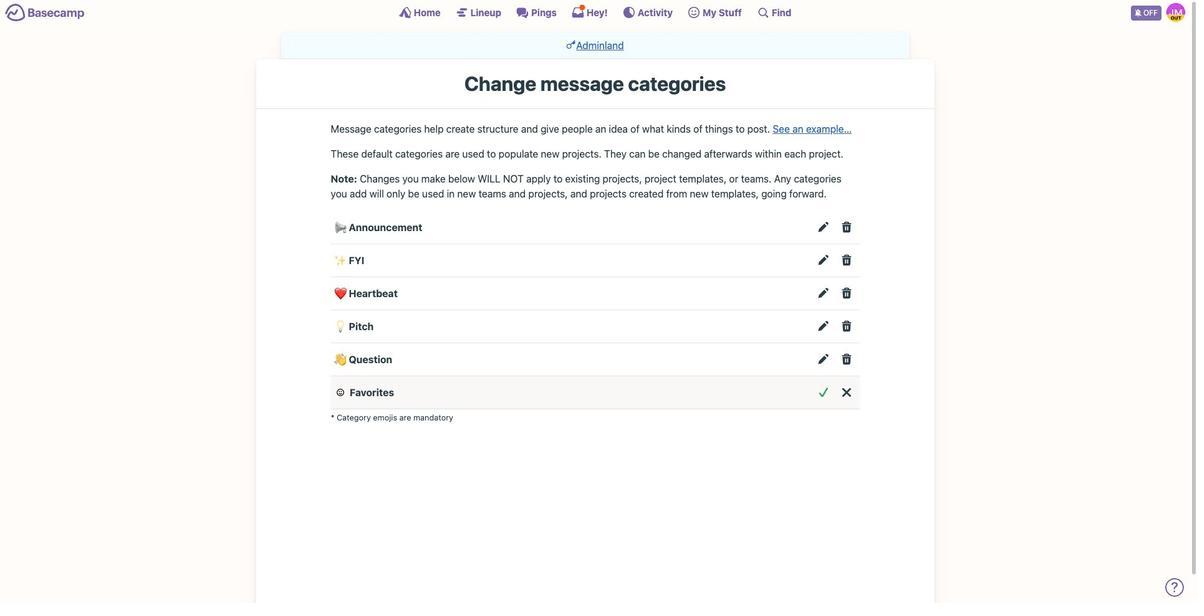 Task type: describe. For each thing, give the bounding box(es) containing it.
jer mill image
[[1167, 3, 1185, 22]]

main element
[[0, 0, 1190, 24]]

switch accounts image
[[5, 3, 85, 22]]

keyboard shortcut: ⌘ + / image
[[757, 6, 769, 19]]



Task type: vqa. For each thing, say whether or not it's contained in the screenshot.
the bottom —
no



Task type: locate. For each thing, give the bounding box(es) containing it.
Name it… text field
[[350, 385, 469, 401]]

None text field
[[334, 385, 347, 401]]



